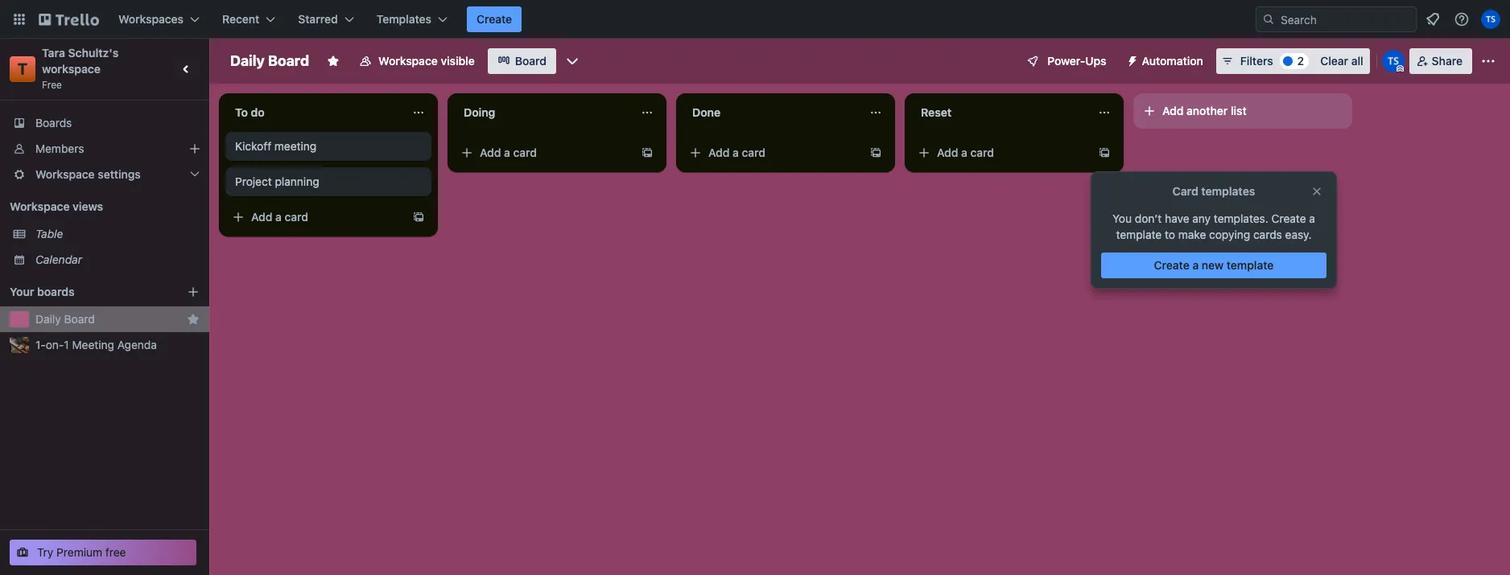 Task type: locate. For each thing, give the bounding box(es) containing it.
1 horizontal spatial tara schultz (taraschultz7) image
[[1482, 10, 1501, 29]]

free
[[42, 79, 62, 91]]

tara schultz (taraschultz7) image right all
[[1383, 50, 1405, 72]]

1 horizontal spatial create from template… image
[[1098, 147, 1111, 159]]

tara schultz (taraschultz7) image
[[1482, 10, 1501, 29], [1383, 50, 1405, 72]]

free
[[105, 546, 126, 560]]

1 horizontal spatial daily board
[[230, 52, 309, 69]]

create a new template
[[1155, 259, 1274, 272]]

project planning
[[235, 175, 319, 188]]

on-
[[46, 338, 64, 352]]

customize views image
[[565, 53, 581, 69]]

t link
[[10, 56, 35, 82]]

try premium free button
[[10, 540, 197, 566]]

add a card button down project planning link
[[225, 205, 406, 230]]

tara schultz (taraschultz7) image right open information menu image
[[1482, 10, 1501, 29]]

0 horizontal spatial create
[[477, 12, 512, 26]]

power-ups button
[[1016, 48, 1117, 74]]

1 create from template… image from the left
[[870, 147, 883, 159]]

1
[[64, 338, 69, 352]]

a for doing
[[504, 146, 510, 159]]

a up easy.
[[1310, 212, 1316, 225]]

workspace down members
[[35, 168, 95, 181]]

add another list
[[1163, 104, 1247, 118]]

add a card button
[[454, 140, 635, 166], [683, 140, 863, 166], [912, 140, 1092, 166], [225, 205, 406, 230]]

0 horizontal spatial tara schultz (taraschultz7) image
[[1383, 50, 1405, 72]]

1 vertical spatial create
[[1272, 212, 1307, 225]]

2 vertical spatial workspace
[[10, 200, 70, 213]]

daily board
[[230, 52, 309, 69], [35, 312, 95, 326]]

templates.
[[1214, 212, 1269, 225]]

card for doing
[[513, 146, 537, 159]]

members link
[[0, 136, 209, 162]]

add a card for doing
[[480, 146, 537, 159]]

1 vertical spatial daily
[[35, 312, 61, 326]]

daily up on-
[[35, 312, 61, 326]]

add down doing
[[480, 146, 501, 159]]

0 vertical spatial workspace
[[379, 54, 438, 68]]

2
[[1298, 54, 1305, 68]]

board
[[268, 52, 309, 69], [515, 54, 547, 68], [64, 312, 95, 326]]

add a card button for done
[[683, 140, 863, 166]]

template down don't
[[1117, 228, 1162, 242]]

0 horizontal spatial board
[[64, 312, 95, 326]]

add down done
[[709, 146, 730, 159]]

card down reset text field in the right top of the page
[[971, 146, 995, 159]]

ups
[[1086, 54, 1107, 68]]

workspace views
[[10, 200, 103, 213]]

board down "your boards with 2 items" element
[[64, 312, 95, 326]]

table
[[35, 227, 63, 241]]

0 vertical spatial create from template… image
[[641, 147, 654, 159]]

add down reset
[[937, 146, 959, 159]]

Board name text field
[[222, 48, 317, 74]]

workspace inside button
[[379, 54, 438, 68]]

try premium free
[[37, 546, 126, 560]]

create from template… image
[[870, 147, 883, 159], [1098, 147, 1111, 159]]

create up board link
[[477, 12, 512, 26]]

card down planning
[[285, 210, 308, 224]]

power-ups
[[1048, 54, 1107, 68]]

a down the project planning
[[276, 210, 282, 224]]

card down doing text box
[[513, 146, 537, 159]]

add another list button
[[1134, 93, 1353, 129]]

a down reset text field in the right top of the page
[[962, 146, 968, 159]]

template
[[1117, 228, 1162, 242], [1227, 259, 1274, 272]]

create up easy.
[[1272, 212, 1307, 225]]

primary element
[[0, 0, 1511, 39]]

0 vertical spatial tara schultz (taraschultz7) image
[[1482, 10, 1501, 29]]

add a card
[[480, 146, 537, 159], [709, 146, 766, 159], [937, 146, 995, 159], [251, 210, 308, 224]]

board link
[[488, 48, 556, 74]]

0 vertical spatial create
[[477, 12, 512, 26]]

1 vertical spatial create from template… image
[[412, 211, 425, 224]]

workspace visible
[[379, 54, 475, 68]]

1 vertical spatial template
[[1227, 259, 1274, 272]]

1-on-1 meeting agenda
[[35, 338, 157, 352]]

1 horizontal spatial board
[[268, 52, 309, 69]]

template down the cards
[[1227, 259, 1274, 272]]

daily down recent dropdown button
[[230, 52, 265, 69]]

workspace for workspace settings
[[35, 168, 95, 181]]

add a card for reset
[[937, 146, 995, 159]]

create from template… image
[[641, 147, 654, 159], [412, 211, 425, 224]]

0 horizontal spatial daily
[[35, 312, 61, 326]]

0 vertical spatial template
[[1117, 228, 1162, 242]]

create
[[477, 12, 512, 26], [1272, 212, 1307, 225], [1155, 259, 1190, 272]]

create for create a new template
[[1155, 259, 1190, 272]]

0 horizontal spatial daily board
[[35, 312, 95, 326]]

workspace navigation collapse icon image
[[176, 58, 198, 81]]

add for reset
[[937, 146, 959, 159]]

2 horizontal spatial create
[[1272, 212, 1307, 225]]

create button
[[467, 6, 522, 32]]

a down doing text box
[[504, 146, 510, 159]]

card
[[513, 146, 537, 159], [742, 146, 766, 159], [971, 146, 995, 159], [285, 210, 308, 224]]

create inside primary element
[[477, 12, 512, 26]]

add a card down doing
[[480, 146, 537, 159]]

create from template… image for reset
[[1098, 147, 1111, 159]]

power-
[[1048, 54, 1086, 68]]

workspace up table
[[10, 200, 70, 213]]

1 horizontal spatial create
[[1155, 259, 1190, 272]]

calendar link
[[35, 252, 200, 268]]

add
[[1163, 104, 1184, 118], [480, 146, 501, 159], [709, 146, 730, 159], [937, 146, 959, 159], [251, 210, 273, 224]]

workspace
[[379, 54, 438, 68], [35, 168, 95, 181], [10, 200, 70, 213]]

workspace inside dropdown button
[[35, 168, 95, 181]]

add a card button down the done text box on the top
[[683, 140, 863, 166]]

add left another
[[1163, 104, 1184, 118]]

1 horizontal spatial daily
[[230, 52, 265, 69]]

card down the done text box on the top
[[742, 146, 766, 159]]

clear all button
[[1314, 48, 1370, 74]]

daily board inside daily board 'link'
[[35, 312, 95, 326]]

easy.
[[1286, 228, 1312, 242]]

add a card for to do
[[251, 210, 308, 224]]

star or unstar board image
[[327, 55, 340, 68]]

create down to
[[1155, 259, 1190, 272]]

board left customize views image
[[515, 54, 547, 68]]

template inside you don't have any templates. create a template to make copying cards easy.
[[1117, 228, 1162, 242]]

add a card button down doing text box
[[454, 140, 635, 166]]

add a card button down reset text field in the right top of the page
[[912, 140, 1092, 166]]

0 horizontal spatial create from template… image
[[870, 147, 883, 159]]

0 vertical spatial daily
[[230, 52, 265, 69]]

daily board down recent dropdown button
[[230, 52, 309, 69]]

create for create
[[477, 12, 512, 26]]

members
[[35, 142, 84, 155]]

1 horizontal spatial create from template… image
[[641, 147, 654, 159]]

workspaces
[[118, 12, 184, 26]]

create a new template button
[[1102, 253, 1327, 279]]

templates button
[[367, 6, 457, 32]]

workspace for workspace visible
[[379, 54, 438, 68]]

tara schultz's workspace link
[[42, 46, 122, 76]]

workspace down templates popup button
[[379, 54, 438, 68]]

daily
[[230, 52, 265, 69], [35, 312, 61, 326]]

workspace settings
[[35, 168, 141, 181]]

do
[[251, 105, 265, 119]]

add a card down reset
[[937, 146, 995, 159]]

board left star or unstar board image
[[268, 52, 309, 69]]

a inside you don't have any templates. create a template to make copying cards easy.
[[1310, 212, 1316, 225]]

1 vertical spatial daily board
[[35, 312, 95, 326]]

2 create from template… image from the left
[[1098, 147, 1111, 159]]

0 horizontal spatial template
[[1117, 228, 1162, 242]]

daily board up 1
[[35, 312, 95, 326]]

starred
[[298, 12, 338, 26]]

board inside text box
[[268, 52, 309, 69]]

your
[[10, 285, 34, 299]]

0 vertical spatial daily board
[[230, 52, 309, 69]]

a down the done text box on the top
[[733, 146, 739, 159]]

add down project
[[251, 210, 273, 224]]

share
[[1432, 54, 1463, 68]]

1 horizontal spatial template
[[1227, 259, 1274, 272]]

meeting
[[275, 139, 317, 153]]

add a card down the project planning
[[251, 210, 308, 224]]

2 vertical spatial create
[[1155, 259, 1190, 272]]

show menu image
[[1481, 53, 1497, 69]]

0 notifications image
[[1424, 10, 1443, 29]]

a
[[504, 146, 510, 159], [733, 146, 739, 159], [962, 146, 968, 159], [276, 210, 282, 224], [1310, 212, 1316, 225], [1193, 259, 1199, 272]]

0 horizontal spatial create from template… image
[[412, 211, 425, 224]]

Reset text field
[[912, 100, 1089, 126]]

try
[[37, 546, 53, 560]]

1 vertical spatial workspace
[[35, 168, 95, 181]]

add a card down done
[[709, 146, 766, 159]]



Task type: describe. For each thing, give the bounding box(es) containing it.
add for done
[[709, 146, 730, 159]]

kickoff
[[235, 139, 271, 153]]

create inside you don't have any templates. create a template to make copying cards easy.
[[1272, 212, 1307, 225]]

templates
[[1202, 184, 1256, 198]]

don't
[[1135, 212, 1162, 225]]

schultz's
[[68, 46, 119, 60]]

your boards
[[10, 285, 75, 299]]

card templates
[[1173, 184, 1256, 198]]

Doing text field
[[454, 100, 631, 126]]

share button
[[1410, 48, 1473, 74]]

add for doing
[[480, 146, 501, 159]]

add a card button for reset
[[912, 140, 1092, 166]]

create from template… image for to do
[[412, 211, 425, 224]]

close popover image
[[1311, 185, 1324, 198]]

card for reset
[[971, 146, 995, 159]]

views
[[73, 200, 103, 213]]

a for to do
[[276, 210, 282, 224]]

daily inside board name text box
[[230, 52, 265, 69]]

done
[[693, 105, 721, 119]]

to do
[[235, 105, 265, 119]]

boards link
[[0, 110, 209, 136]]

add board image
[[187, 286, 200, 299]]

this member is an admin of this board. image
[[1397, 65, 1404, 72]]

premium
[[57, 546, 102, 560]]

search image
[[1263, 13, 1276, 26]]

make
[[1179, 228, 1207, 242]]

daily board link
[[35, 312, 180, 328]]

boards
[[35, 116, 72, 130]]

tara
[[42, 46, 65, 60]]

recent button
[[213, 6, 285, 32]]

add a card button for to do
[[225, 205, 406, 230]]

1 vertical spatial tara schultz (taraschultz7) image
[[1383, 50, 1405, 72]]

workspace settings button
[[0, 162, 209, 188]]

workspace
[[42, 62, 101, 76]]

you
[[1113, 212, 1132, 225]]

create from template… image for doing
[[641, 147, 654, 159]]

template inside button
[[1227, 259, 1274, 272]]

starred button
[[289, 6, 364, 32]]

add a card button for doing
[[454, 140, 635, 166]]

agenda
[[117, 338, 157, 352]]

meeting
[[72, 338, 114, 352]]

workspace for workspace views
[[10, 200, 70, 213]]

have
[[1165, 212, 1190, 225]]

templates
[[377, 12, 432, 26]]

table link
[[35, 226, 200, 242]]

clear
[[1321, 54, 1349, 68]]

Done text field
[[683, 100, 860, 126]]

clear all
[[1321, 54, 1364, 68]]

planning
[[275, 175, 319, 188]]

all
[[1352, 54, 1364, 68]]

to
[[1165, 228, 1176, 242]]

daily inside 'link'
[[35, 312, 61, 326]]

To do text field
[[225, 100, 403, 126]]

1-on-1 meeting agenda link
[[35, 337, 200, 354]]

to
[[235, 105, 248, 119]]

a left new
[[1193, 259, 1199, 272]]

any
[[1193, 212, 1211, 225]]

another
[[1187, 104, 1228, 118]]

board inside 'link'
[[64, 312, 95, 326]]

tara schultz's workspace free
[[42, 46, 122, 91]]

new
[[1202, 259, 1224, 272]]

card for done
[[742, 146, 766, 159]]

daily board inside board name text box
[[230, 52, 309, 69]]

your boards with 2 items element
[[10, 283, 163, 302]]

back to home image
[[39, 6, 99, 32]]

filters
[[1241, 54, 1274, 68]]

starred icon image
[[187, 313, 200, 326]]

add for to do
[[251, 210, 273, 224]]

automation button
[[1120, 48, 1213, 74]]

visible
[[441, 54, 475, 68]]

Search field
[[1276, 7, 1417, 31]]

cards
[[1254, 228, 1283, 242]]

kickoff meeting link
[[235, 139, 422, 155]]

workspace visible button
[[350, 48, 485, 74]]

list
[[1231, 104, 1247, 118]]

a for reset
[[962, 146, 968, 159]]

a for done
[[733, 146, 739, 159]]

boards
[[37, 285, 75, 299]]

card for to do
[[285, 210, 308, 224]]

sm image
[[1120, 48, 1142, 71]]

recent
[[222, 12, 260, 26]]

calendar
[[35, 253, 82, 267]]

project planning link
[[235, 174, 422, 190]]

open information menu image
[[1454, 11, 1471, 27]]

create from template… image for done
[[870, 147, 883, 159]]

add a card for done
[[709, 146, 766, 159]]

doing
[[464, 105, 496, 119]]

t
[[18, 60, 28, 78]]

2 horizontal spatial board
[[515, 54, 547, 68]]

add inside "button"
[[1163, 104, 1184, 118]]

project
[[235, 175, 272, 188]]

you don't have any templates. create a template to make copying cards easy.
[[1113, 212, 1316, 242]]

automation
[[1142, 54, 1204, 68]]

settings
[[98, 168, 141, 181]]

card
[[1173, 184, 1199, 198]]

kickoff meeting
[[235, 139, 317, 153]]

reset
[[921, 105, 952, 119]]

workspaces button
[[109, 6, 209, 32]]

copying
[[1210, 228, 1251, 242]]

1-
[[35, 338, 46, 352]]



Task type: vqa. For each thing, say whether or not it's contained in the screenshot.
Add a card for To do
yes



